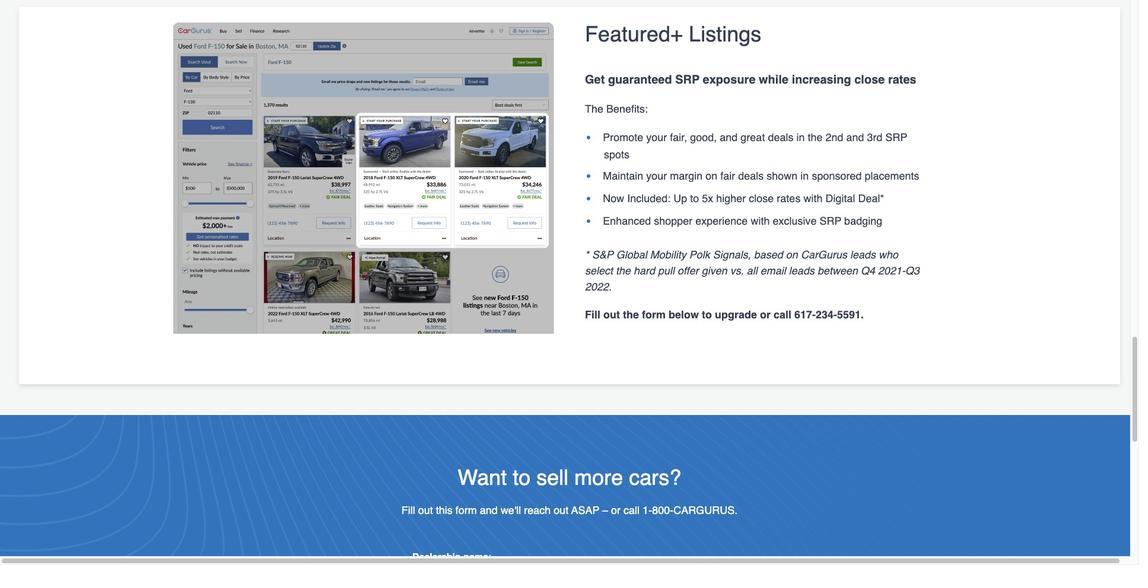Task type: describe. For each thing, give the bounding box(es) containing it.
the inside the * s&p global mobility polk signals, based on cargurus leads who select the hard pull offer given vs. all email leads between q4 2021-q3 2022.
[[616, 264, 631, 277]]

1 vertical spatial with
[[751, 215, 770, 227]]

fill out this form and we'll reach out asap – or call 1-800-cargurus.
[[402, 504, 738, 517]]

and for promote your fair, good, and great deals in the 2nd and 3rd srp spots
[[720, 131, 738, 143]]

up
[[674, 192, 687, 204]]

cargurus
[[801, 248, 847, 261]]

your for maintain
[[646, 169, 667, 182]]

featured+ listings
[[585, 22, 761, 47]]

asap
[[571, 504, 599, 517]]

in for sponsored
[[801, 169, 809, 182]]

fill for fill out this form and we'll reach out asap – or call 1-800-cargurus.
[[402, 504, 415, 517]]

want
[[458, 466, 507, 490]]

617-
[[795, 308, 816, 321]]

2 vertical spatial the
[[623, 308, 639, 321]]

enhanced
[[603, 215, 651, 227]]

now included: up to 5x higher close rates with digital deal*
[[603, 192, 884, 204]]

in for the
[[797, 131, 805, 143]]

listings
[[689, 22, 761, 47]]

1 horizontal spatial out
[[554, 504, 569, 517]]

1 horizontal spatial call
[[774, 308, 792, 321]]

dealership
[[412, 552, 461, 563]]

all
[[747, 264, 758, 277]]

name:
[[464, 552, 492, 563]]

close for increasing
[[855, 73, 885, 86]]

0 horizontal spatial on
[[706, 169, 718, 182]]

hard
[[634, 264, 655, 277]]

sell
[[537, 466, 569, 490]]

deals inside the promote your fair, good, and great deals in the 2nd and 3rd srp spots
[[768, 131, 794, 143]]

guaranteed
[[608, 73, 672, 86]]

digital
[[826, 192, 855, 204]]

select
[[585, 264, 613, 277]]

polk
[[689, 248, 710, 261]]

out for this
[[418, 504, 433, 517]]

1 horizontal spatial to
[[690, 192, 699, 204]]

offer
[[678, 264, 699, 277]]

get guaranteed srp exposure while increasing close rates
[[585, 73, 917, 86]]

email
[[761, 264, 786, 277]]

featured+
[[585, 22, 683, 47]]

fair
[[721, 169, 735, 182]]

mobility
[[650, 248, 686, 261]]

1 horizontal spatial srp
[[820, 215, 842, 227]]

good,
[[690, 131, 717, 143]]

fair,
[[670, 131, 687, 143]]

increasing
[[792, 73, 851, 86]]

cars?
[[629, 466, 681, 490]]

fill for fill out the form below to upgrade or call 617-234-5591.
[[585, 308, 600, 321]]

form for below
[[642, 308, 666, 321]]

2nd
[[826, 131, 843, 143]]

fill out the form below to upgrade or call 617-234-5591.
[[585, 308, 864, 321]]

q4
[[861, 264, 875, 277]]

higher
[[716, 192, 746, 204]]

2 horizontal spatial and
[[846, 131, 864, 143]]

want to sell more cars?
[[458, 466, 681, 490]]

srp inside the promote your fair, good, and great deals in the 2nd and 3rd srp spots
[[886, 131, 907, 143]]

0 vertical spatial leads
[[850, 248, 876, 261]]

sponsored
[[812, 169, 862, 182]]

upgrade
[[715, 308, 757, 321]]

signals,
[[713, 248, 751, 261]]

global
[[616, 248, 647, 261]]

benefits:
[[606, 102, 648, 115]]

1 vertical spatial deals
[[738, 169, 764, 182]]

800-
[[652, 504, 674, 517]]

1 horizontal spatial or
[[760, 308, 771, 321]]

given
[[702, 264, 727, 277]]

cargurus.
[[674, 504, 738, 517]]

1 horizontal spatial with
[[804, 192, 823, 204]]

enhanced shopper experience with exclusive srp badging
[[603, 215, 882, 227]]

1 vertical spatial to
[[702, 308, 712, 321]]

this
[[436, 504, 453, 517]]

placements
[[865, 169, 919, 182]]

now
[[603, 192, 624, 204]]

* s&p global mobility polk signals, based on cargurus leads who select the hard pull offer given vs. all email leads between q4 2021-q3 2022.
[[585, 248, 920, 293]]

2022.
[[585, 280, 612, 293]]

2 vertical spatial to
[[513, 466, 531, 490]]

dealership name:
[[412, 552, 492, 563]]

experience
[[696, 215, 748, 227]]

maintain your margin on fair deals shown in sponsored placements
[[603, 169, 919, 182]]



Task type: vqa. For each thing, say whether or not it's contained in the screenshot.
with to the left
yes



Task type: locate. For each thing, give the bounding box(es) containing it.
1 vertical spatial the
[[616, 264, 631, 277]]

your left 'fair,'
[[646, 131, 667, 143]]

1 vertical spatial on
[[786, 248, 798, 261]]

to
[[690, 192, 699, 204], [702, 308, 712, 321], [513, 466, 531, 490]]

and left 3rd on the top of page
[[846, 131, 864, 143]]

call left 1-
[[624, 504, 640, 517]]

1 vertical spatial srp
[[886, 131, 907, 143]]

3rd
[[867, 131, 883, 143]]

while
[[759, 73, 789, 86]]

rates for increasing
[[888, 73, 917, 86]]

0 horizontal spatial out
[[418, 504, 433, 517]]

leads down cargurus
[[789, 264, 815, 277]]

call
[[774, 308, 792, 321], [624, 504, 640, 517]]

form right this
[[456, 504, 477, 517]]

1 vertical spatial or
[[611, 504, 621, 517]]

or
[[760, 308, 771, 321], [611, 504, 621, 517]]

promote your fair, good, and great deals in the 2nd and 3rd srp spots
[[603, 131, 907, 161]]

1 vertical spatial fill
[[402, 504, 415, 517]]

or right upgrade
[[760, 308, 771, 321]]

with
[[804, 192, 823, 204], [751, 215, 770, 227]]

below
[[669, 308, 699, 321]]

the
[[585, 102, 603, 115]]

get
[[585, 73, 605, 86]]

out left this
[[418, 504, 433, 517]]

0 horizontal spatial srp
[[675, 73, 700, 86]]

0 horizontal spatial to
[[513, 466, 531, 490]]

0 vertical spatial close
[[855, 73, 885, 86]]

deal*
[[858, 192, 884, 204]]

srp left exposure
[[675, 73, 700, 86]]

to left 5x
[[690, 192, 699, 204]]

the left 2nd
[[808, 131, 823, 143]]

between
[[818, 264, 858, 277]]

0 vertical spatial rates
[[888, 73, 917, 86]]

your up included:
[[646, 169, 667, 182]]

with down now included: up to 5x higher close rates with digital deal*
[[751, 215, 770, 227]]

2 your from the top
[[646, 169, 667, 182]]

reach
[[524, 504, 551, 517]]

1 vertical spatial leads
[[789, 264, 815, 277]]

1 horizontal spatial fill
[[585, 308, 600, 321]]

on right based
[[786, 248, 798, 261]]

0 horizontal spatial call
[[624, 504, 640, 517]]

fill
[[585, 308, 600, 321], [402, 504, 415, 517]]

fill left this
[[402, 504, 415, 517]]

and left we'll
[[480, 504, 498, 517]]

the down hard
[[623, 308, 639, 321]]

call left 617-
[[774, 308, 792, 321]]

srp
[[675, 73, 700, 86], [886, 131, 907, 143], [820, 215, 842, 227]]

0 vertical spatial call
[[774, 308, 792, 321]]

deals right fair
[[738, 169, 764, 182]]

0 vertical spatial fill
[[585, 308, 600, 321]]

1-
[[643, 504, 652, 517]]

0 horizontal spatial and
[[480, 504, 498, 517]]

exposure
[[703, 73, 756, 86]]

0 vertical spatial srp
[[675, 73, 700, 86]]

*
[[585, 248, 589, 261]]

0 horizontal spatial fill
[[402, 504, 415, 517]]

1 horizontal spatial and
[[720, 131, 738, 143]]

on left fair
[[706, 169, 718, 182]]

featured+ tiles image
[[173, 22, 554, 334]]

out for the
[[603, 308, 620, 321]]

maintain
[[603, 169, 643, 182]]

0 vertical spatial to
[[690, 192, 699, 204]]

1 vertical spatial close
[[749, 192, 774, 204]]

0 horizontal spatial form
[[456, 504, 477, 517]]

in left 2nd
[[797, 131, 805, 143]]

0 horizontal spatial or
[[611, 504, 621, 517]]

1 horizontal spatial on
[[786, 248, 798, 261]]

1 vertical spatial rates
[[777, 192, 801, 204]]

1 vertical spatial in
[[801, 169, 809, 182]]

form left below on the bottom of the page
[[642, 308, 666, 321]]

1 horizontal spatial form
[[642, 308, 666, 321]]

the
[[808, 131, 823, 143], [616, 264, 631, 277], [623, 308, 639, 321]]

fill down the 2022.
[[585, 308, 600, 321]]

234-
[[816, 308, 837, 321]]

spots
[[604, 148, 630, 161]]

srp down digital
[[820, 215, 842, 227]]

the inside the promote your fair, good, and great deals in the 2nd and 3rd srp spots
[[808, 131, 823, 143]]

more
[[575, 466, 623, 490]]

exclusive
[[773, 215, 817, 227]]

shopper
[[654, 215, 693, 227]]

based
[[754, 248, 783, 261]]

1 horizontal spatial leads
[[850, 248, 876, 261]]

included:
[[627, 192, 671, 204]]

pull
[[658, 264, 675, 277]]

leads
[[850, 248, 876, 261], [789, 264, 815, 277]]

0 horizontal spatial rates
[[777, 192, 801, 204]]

and
[[720, 131, 738, 143], [846, 131, 864, 143], [480, 504, 498, 517]]

1 vertical spatial call
[[624, 504, 640, 517]]

in right shown
[[801, 169, 809, 182]]

to left sell
[[513, 466, 531, 490]]

2 horizontal spatial srp
[[886, 131, 907, 143]]

form
[[642, 308, 666, 321], [456, 504, 477, 517]]

0 vertical spatial form
[[642, 308, 666, 321]]

s&p
[[592, 248, 613, 261]]

close down maintain your margin on fair deals shown in sponsored placements
[[749, 192, 774, 204]]

out
[[603, 308, 620, 321], [418, 504, 433, 517], [554, 504, 569, 517]]

vs.
[[730, 264, 744, 277]]

–
[[602, 504, 608, 517]]

0 vertical spatial with
[[804, 192, 823, 204]]

in inside the promote your fair, good, and great deals in the 2nd and 3rd srp spots
[[797, 131, 805, 143]]

the down global
[[616, 264, 631, 277]]

1 vertical spatial form
[[456, 504, 477, 517]]

close
[[855, 73, 885, 86], [749, 192, 774, 204]]

1 your from the top
[[646, 131, 667, 143]]

0 vertical spatial on
[[706, 169, 718, 182]]

to right below on the bottom of the page
[[702, 308, 712, 321]]

promote
[[603, 131, 643, 143]]

close for higher
[[749, 192, 774, 204]]

0 horizontal spatial close
[[749, 192, 774, 204]]

great
[[741, 131, 765, 143]]

out down the 2022.
[[603, 308, 620, 321]]

deals right 'great'
[[768, 131, 794, 143]]

0 vertical spatial the
[[808, 131, 823, 143]]

0 vertical spatial or
[[760, 308, 771, 321]]

1 horizontal spatial deals
[[768, 131, 794, 143]]

in
[[797, 131, 805, 143], [801, 169, 809, 182]]

or right – at the bottom
[[611, 504, 621, 517]]

leads up the q4
[[850, 248, 876, 261]]

2021-
[[878, 264, 905, 277]]

who
[[879, 248, 898, 261]]

out right reach on the left
[[554, 504, 569, 517]]

0 horizontal spatial deals
[[738, 169, 764, 182]]

5x
[[702, 192, 713, 204]]

close right increasing
[[855, 73, 885, 86]]

form for and
[[456, 504, 477, 517]]

0 vertical spatial your
[[646, 131, 667, 143]]

2 horizontal spatial out
[[603, 308, 620, 321]]

your for promote
[[646, 131, 667, 143]]

1 horizontal spatial close
[[855, 73, 885, 86]]

0 vertical spatial in
[[797, 131, 805, 143]]

badging
[[844, 215, 882, 227]]

1 vertical spatial your
[[646, 169, 667, 182]]

2 vertical spatial srp
[[820, 215, 842, 227]]

we'll
[[501, 504, 521, 517]]

0 vertical spatial deals
[[768, 131, 794, 143]]

and for fill out this form and we'll reach out asap – or call 1-800-cargurus.
[[480, 504, 498, 517]]

5591.
[[837, 308, 864, 321]]

your inside the promote your fair, good, and great deals in the 2nd and 3rd srp spots
[[646, 131, 667, 143]]

the benefits:
[[585, 102, 648, 115]]

and left 'great'
[[720, 131, 738, 143]]

rates
[[888, 73, 917, 86], [777, 192, 801, 204]]

0 horizontal spatial with
[[751, 215, 770, 227]]

rates for higher
[[777, 192, 801, 204]]

2 horizontal spatial to
[[702, 308, 712, 321]]

on
[[706, 169, 718, 182], [786, 248, 798, 261]]

margin
[[670, 169, 703, 182]]

shown
[[767, 169, 798, 182]]

your
[[646, 131, 667, 143], [646, 169, 667, 182]]

q3
[[905, 264, 920, 277]]

on inside the * s&p global mobility polk signals, based on cargurus leads who select the hard pull offer given vs. all email leads between q4 2021-q3 2022.
[[786, 248, 798, 261]]

0 horizontal spatial leads
[[789, 264, 815, 277]]

srp right 3rd on the top of page
[[886, 131, 907, 143]]

1 horizontal spatial rates
[[888, 73, 917, 86]]

deals
[[768, 131, 794, 143], [738, 169, 764, 182]]

with left digital
[[804, 192, 823, 204]]



